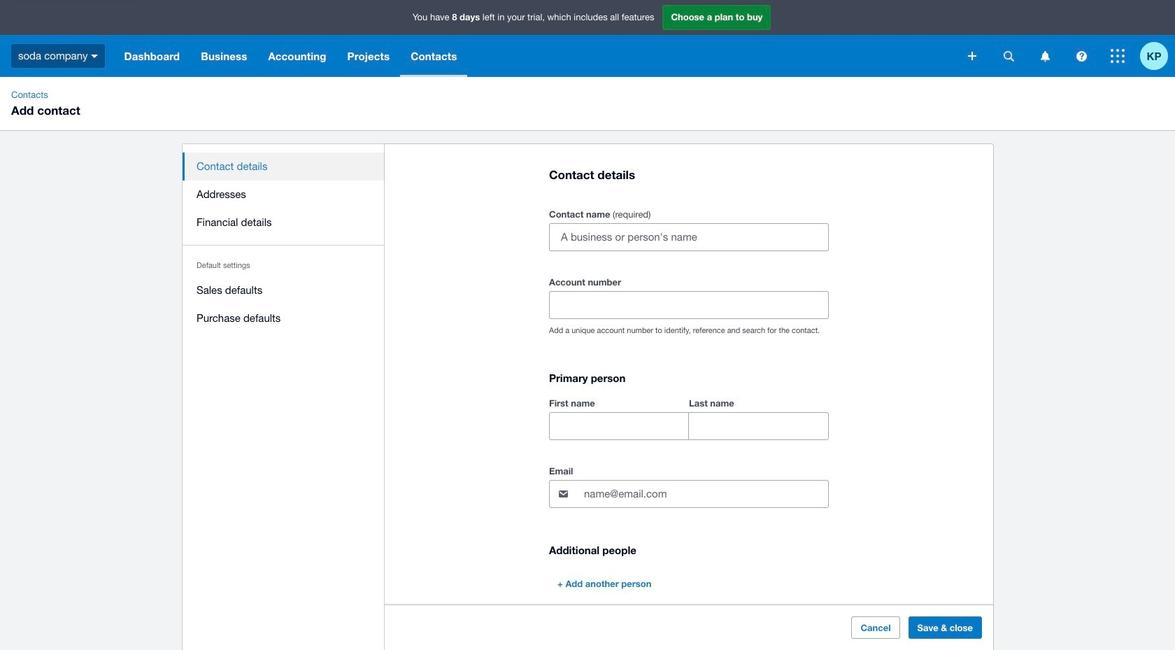 Task type: vqa. For each thing, say whether or not it's contained in the screenshot.
group
yes



Task type: locate. For each thing, give the bounding box(es) containing it.
menu
[[183, 144, 385, 341]]

A business or person's name field
[[550, 224, 829, 251]]

2 svg image from the left
[[1077, 51, 1087, 61]]

svg image
[[1112, 49, 1126, 63], [1041, 51, 1050, 61], [969, 52, 977, 60], [91, 54, 98, 58]]

svg image
[[1004, 51, 1015, 61], [1077, 51, 1087, 61]]

1 svg image from the left
[[1004, 51, 1015, 61]]

banner
[[0, 0, 1176, 77]]

1 horizontal spatial svg image
[[1077, 51, 1087, 61]]

group
[[549, 395, 829, 440]]

0 horizontal spatial svg image
[[1004, 51, 1015, 61]]

None field
[[550, 292, 829, 319], [550, 413, 689, 440], [689, 413, 829, 440], [550, 292, 829, 319], [550, 413, 689, 440], [689, 413, 829, 440]]



Task type: describe. For each thing, give the bounding box(es) containing it.
name@email.com text field
[[583, 481, 829, 508]]



